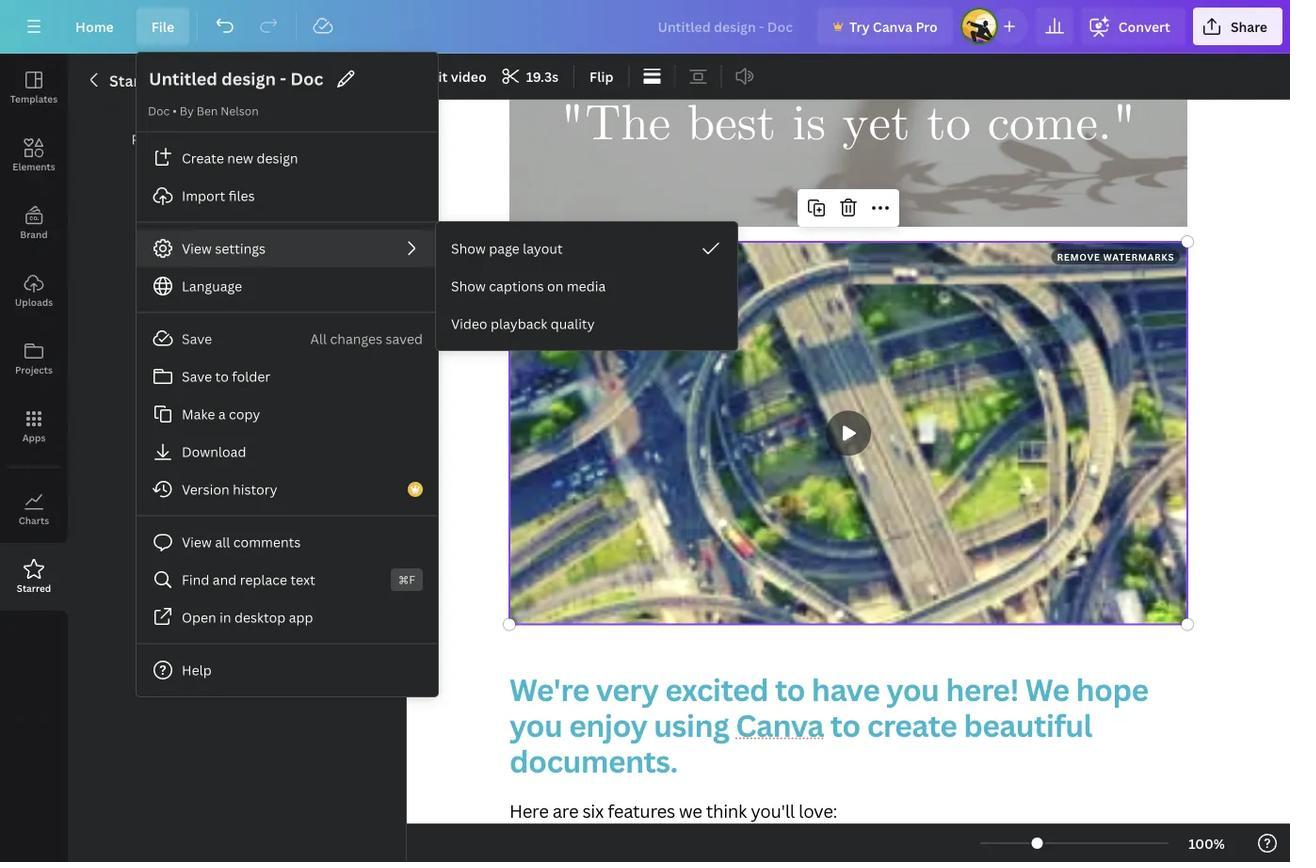 Task type: describe. For each thing, give the bounding box(es) containing it.
features
[[608, 799, 675, 823]]

here
[[509, 799, 549, 823]]

0 vertical spatial starred
[[109, 71, 164, 91]]

remove watermarks button
[[1051, 250, 1180, 265]]

folder inside this folder is full of potential. photos and elements you like will appear here.
[[173, 110, 211, 128]]

make
[[182, 405, 215, 423]]

try canva pro button
[[817, 8, 953, 45]]

try canva pro
[[849, 17, 938, 35]]

download
[[182, 443, 246, 461]]

home link
[[60, 8, 129, 45]]

pro
[[916, 17, 938, 35]]

we're
[[509, 669, 589, 710]]

view settings
[[182, 240, 266, 258]]

remove watermarks
[[1057, 250, 1175, 263]]

19.3s
[[526, 67, 559, 85]]

create
[[867, 705, 957, 746]]

view all comments button
[[137, 524, 438, 561]]

video playback quality button
[[436, 305, 737, 343]]

show page layout button
[[436, 230, 737, 267]]

create new design
[[182, 149, 298, 167]]

in
[[220, 609, 231, 627]]

copy
[[229, 405, 260, 423]]

potential.
[[268, 110, 330, 128]]

desktop
[[234, 609, 286, 627]]

19.3s button
[[496, 61, 566, 91]]

of
[[252, 110, 265, 128]]

love:
[[799, 799, 837, 823]]

show page layout
[[451, 240, 563, 258]]

show for show page layout
[[451, 240, 486, 258]]

save for save to folder
[[182, 368, 212, 386]]

make a copy
[[182, 405, 260, 423]]

replace
[[240, 571, 287, 589]]

brand
[[20, 228, 48, 241]]

elements button
[[0, 121, 68, 189]]

try
[[849, 17, 870, 35]]

new
[[227, 149, 253, 167]]

design
[[257, 149, 298, 167]]

projects button
[[0, 325, 68, 393]]

import
[[182, 187, 225, 205]]

language
[[182, 277, 242, 295]]

is for folder
[[215, 110, 225, 128]]

documents.
[[509, 741, 678, 782]]

by
[[180, 103, 194, 119]]

six
[[582, 799, 604, 823]]

this
[[144, 110, 170, 128]]

photos
[[131, 130, 176, 148]]

using
[[654, 705, 729, 746]]

canva inside button
[[873, 17, 913, 35]]

we're very excited to have you here! we hope you enjoy using canva to create beautiful documents.
[[509, 669, 1155, 782]]

video playback quality
[[451, 315, 595, 333]]

starred inside button
[[17, 582, 51, 595]]

share button
[[1193, 8, 1283, 45]]

file button
[[136, 8, 189, 45]]

show for show captions on media
[[451, 277, 486, 295]]

hide image
[[406, 413, 418, 503]]

have
[[812, 669, 880, 710]]

make a copy button
[[137, 396, 438, 433]]

all changes saved
[[310, 330, 423, 348]]

file
[[151, 17, 174, 35]]

app
[[289, 609, 313, 627]]

here are six features we think you'll love:
[[509, 799, 837, 823]]

you for potential.
[[269, 130, 293, 148]]

appear
[[197, 151, 242, 169]]

think
[[706, 799, 747, 823]]

video
[[451, 67, 487, 85]]

very
[[596, 669, 659, 710]]

playback
[[491, 315, 547, 333]]

to left create
[[830, 705, 860, 746]]

we
[[1025, 669, 1069, 710]]

share
[[1231, 17, 1268, 35]]

like
[[296, 130, 317, 148]]

apps button
[[0, 393, 68, 460]]

beautiful
[[964, 705, 1092, 746]]

we
[[679, 799, 702, 823]]

charts button
[[0, 476, 68, 543]]

all
[[310, 330, 327, 348]]

here.
[[245, 151, 277, 169]]

captions
[[489, 277, 544, 295]]

you for you
[[509, 705, 562, 746]]

create
[[182, 149, 224, 167]]

comments
[[233, 533, 301, 551]]

uploads button
[[0, 257, 68, 325]]



Task type: locate. For each thing, give the bounding box(es) containing it.
you left enjoy
[[509, 705, 562, 746]]

0 horizontal spatial folder
[[173, 110, 211, 128]]

starred down charts
[[17, 582, 51, 595]]

show up video
[[451, 277, 486, 295]]

show inside show captions on media button
[[451, 277, 486, 295]]

is for best
[[792, 93, 826, 158]]

and right find
[[213, 571, 237, 589]]

1 horizontal spatial canva
[[873, 17, 913, 35]]

import files
[[182, 187, 255, 205]]

0 horizontal spatial elements
[[12, 160, 55, 173]]

1 view from the top
[[182, 240, 212, 258]]

0 vertical spatial canva
[[873, 17, 913, 35]]

0 vertical spatial show
[[451, 240, 486, 258]]

this folder is full of potential. photos and elements you like will appear here.
[[131, 110, 342, 169]]

edit video
[[422, 67, 487, 85]]

you
[[269, 130, 293, 148], [886, 669, 939, 710], [509, 705, 562, 746]]

you inside this folder is full of potential. photos and elements you like will appear here.
[[269, 130, 293, 148]]

video
[[451, 315, 487, 333]]

1 horizontal spatial and
[[213, 571, 237, 589]]

is left full
[[215, 110, 225, 128]]

starred
[[109, 71, 164, 91], [17, 582, 51, 595]]

1 horizontal spatial you
[[509, 705, 562, 746]]

canva right try
[[873, 17, 913, 35]]

"the
[[560, 93, 671, 158]]

page
[[489, 240, 520, 258]]

yet
[[842, 93, 910, 158]]

0 horizontal spatial canva
[[736, 705, 824, 746]]

import files button
[[137, 177, 438, 215]]

folder inside button
[[232, 368, 270, 386]]

convert
[[1119, 17, 1170, 35]]

edit video button
[[414, 61, 494, 91]]

text
[[291, 571, 315, 589]]

and up create
[[180, 130, 204, 148]]

version history button
[[137, 471, 438, 509]]

view for view settings
[[182, 240, 212, 258]]

canva inside we're very excited to have you here! we hope you enjoy using canva to create beautiful documents.
[[736, 705, 824, 746]]

0 horizontal spatial starred
[[17, 582, 51, 595]]

watermarks
[[1103, 250, 1175, 263]]

and inside this folder is full of potential. photos and elements you like will appear here.
[[180, 130, 204, 148]]

view inside dropdown button
[[182, 240, 212, 258]]

side panel tab list
[[0, 54, 68, 611]]

Design title text field
[[148, 64, 326, 94]]

0 vertical spatial elements
[[207, 130, 266, 148]]

you'll
[[751, 799, 795, 823]]

elements inside button
[[12, 160, 55, 173]]

view up language
[[182, 240, 212, 258]]

2 horizontal spatial you
[[886, 669, 939, 710]]

convert button
[[1081, 8, 1186, 45]]

will
[[321, 130, 342, 148]]

save to folder button
[[137, 358, 438, 396]]

Design title text field
[[643, 8, 810, 45]]

0 vertical spatial save
[[182, 330, 212, 348]]

to right yet
[[927, 93, 971, 158]]

1 vertical spatial elements
[[12, 160, 55, 173]]

1 vertical spatial canva
[[736, 705, 824, 746]]

excited
[[665, 669, 769, 710]]

create new design button
[[137, 139, 438, 177]]

elements up the create new design
[[207, 130, 266, 148]]

language button
[[137, 267, 438, 305]]

open in desktop app button
[[137, 599, 438, 637]]

hope
[[1076, 669, 1148, 710]]

to left have
[[775, 669, 805, 710]]

"the best is yet to come."
[[560, 93, 1137, 158]]

1 vertical spatial and
[[213, 571, 237, 589]]

100%
[[1189, 835, 1225, 853]]

to inside button
[[215, 368, 229, 386]]

0 vertical spatial view
[[182, 240, 212, 258]]

0 vertical spatial and
[[180, 130, 204, 148]]

2 show from the top
[[451, 277, 486, 295]]

view settings button
[[137, 230, 438, 267]]

layout
[[523, 240, 563, 258]]

save up 'save to folder'
[[182, 330, 212, 348]]

full
[[228, 110, 249, 128]]

1 horizontal spatial is
[[792, 93, 826, 158]]

files
[[229, 187, 255, 205]]

best
[[687, 93, 776, 158]]

view inside button
[[182, 533, 212, 551]]

⌘f
[[399, 572, 415, 588]]

nelson
[[221, 103, 259, 119]]

is
[[792, 93, 826, 158], [215, 110, 225, 128]]

view left all
[[182, 533, 212, 551]]

to
[[927, 93, 971, 158], [215, 368, 229, 386], [775, 669, 805, 710], [830, 705, 860, 746]]

you up design
[[269, 130, 293, 148]]

1 vertical spatial show
[[451, 277, 486, 295]]

1 vertical spatial folder
[[232, 368, 270, 386]]

1 vertical spatial save
[[182, 368, 212, 386]]

templates
[[10, 92, 58, 105]]

enjoy
[[569, 705, 647, 746]]

save inside button
[[182, 368, 212, 386]]

1 vertical spatial starred
[[17, 582, 51, 595]]

history
[[233, 481, 277, 499]]

show inside the show page layout "button"
[[451, 240, 486, 258]]

come."
[[987, 93, 1137, 158]]

media
[[567, 277, 606, 295]]

saved
[[386, 330, 423, 348]]

is inside this folder is full of potential. photos and elements you like will appear here.
[[215, 110, 225, 128]]

2 save from the top
[[182, 368, 212, 386]]

brand button
[[0, 189, 68, 257]]

1 horizontal spatial folder
[[232, 368, 270, 386]]

uploads
[[15, 296, 53, 308]]

elements up brand 'button'
[[12, 160, 55, 173]]

quality
[[551, 315, 595, 333]]

0 horizontal spatial you
[[269, 130, 293, 148]]

folder right 'doc' at the left
[[173, 110, 211, 128]]

1 show from the top
[[451, 240, 486, 258]]

settings
[[215, 240, 266, 258]]

show left page
[[451, 240, 486, 258]]

view for view all comments
[[182, 533, 212, 551]]

0 vertical spatial folder
[[173, 110, 211, 128]]

help button
[[137, 652, 438, 689]]

all
[[215, 533, 230, 551]]

show captions on media
[[451, 277, 606, 295]]

canva up you'll
[[736, 705, 824, 746]]

version history
[[182, 481, 277, 499]]

1 save from the top
[[182, 330, 212, 348]]

save for save
[[182, 330, 212, 348]]

folder up copy
[[232, 368, 270, 386]]

are
[[553, 799, 578, 823]]

to up a
[[215, 368, 229, 386]]

a
[[218, 405, 226, 423]]

elements inside this folder is full of potential. photos and elements you like will appear here.
[[207, 130, 266, 148]]

starred button
[[0, 543, 68, 611]]

doc
[[148, 103, 170, 119]]

1 horizontal spatial elements
[[207, 130, 266, 148]]

edit
[[422, 67, 448, 85]]

starred up 'doc' at the left
[[109, 71, 164, 91]]

flip
[[590, 67, 613, 85]]

here!
[[946, 669, 1019, 710]]

folder
[[173, 110, 211, 128], [232, 368, 270, 386]]

is left yet
[[792, 93, 826, 158]]

remove
[[1057, 250, 1100, 263]]

on
[[547, 277, 564, 295]]

save up make
[[182, 368, 212, 386]]

version
[[182, 481, 229, 499]]

1 vertical spatial view
[[182, 533, 212, 551]]

1 horizontal spatial starred
[[109, 71, 164, 91]]

save to folder
[[182, 368, 270, 386]]

flip button
[[582, 61, 621, 91]]

2 view from the top
[[182, 533, 212, 551]]

main menu bar
[[0, 0, 1290, 54]]

you right have
[[886, 669, 939, 710]]

0 horizontal spatial and
[[180, 130, 204, 148]]

100% button
[[1176, 829, 1237, 859]]

0 horizontal spatial is
[[215, 110, 225, 128]]

find and replace text
[[182, 571, 315, 589]]

charts
[[19, 514, 49, 527]]



Task type: vqa. For each thing, say whether or not it's contained in the screenshot.
View
yes



